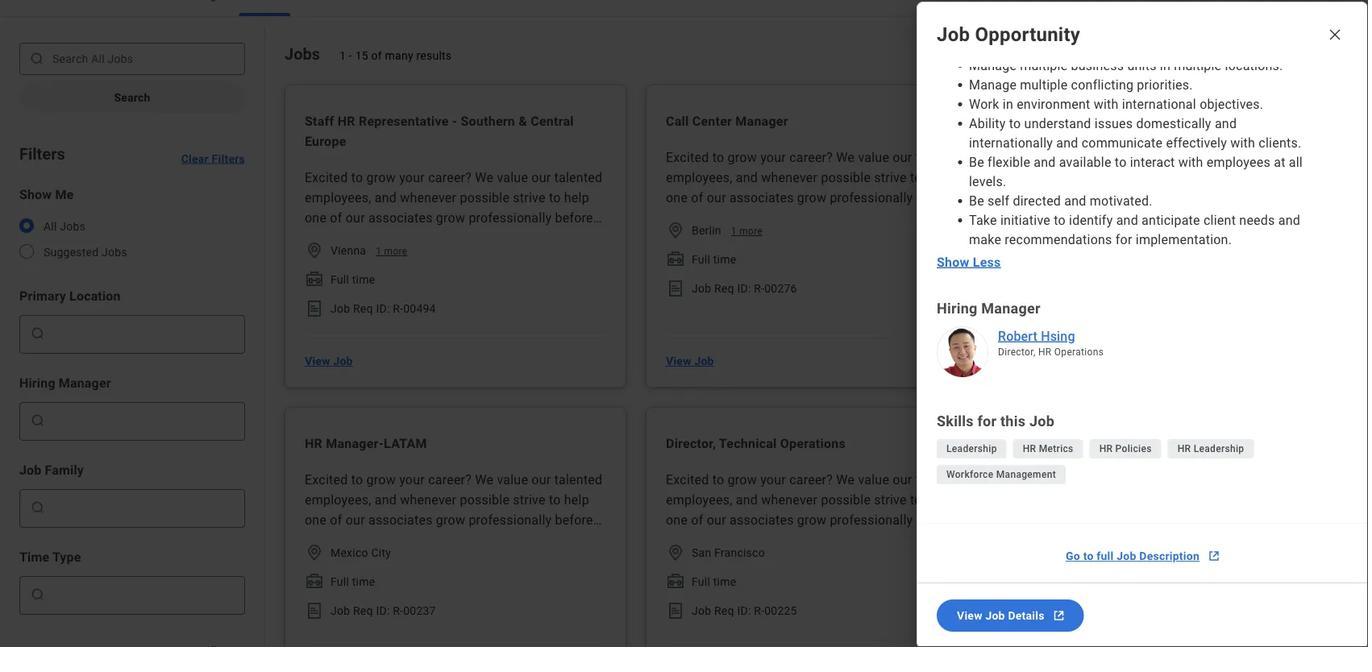Task type: vqa. For each thing, say whether or not it's contained in the screenshot.
View As Of element
no



Task type: describe. For each thing, give the bounding box(es) containing it.
1 vertical spatial with
[[1231, 135, 1255, 150]]

time type image
[[305, 270, 324, 289]]

1 horizontal spatial with
[[1179, 154, 1203, 170]]

clear filters button
[[181, 133, 245, 165]]

management
[[996, 469, 1056, 481]]

1 vertical spatial operations
[[780, 436, 846, 452]]

view job for call center manager
[[666, 355, 714, 368]]

id for hr
[[376, 302, 387, 315]]

results
[[416, 49, 452, 62]]

search image for hiring
[[30, 413, 46, 429]]

2 san from the left
[[1053, 546, 1073, 560]]

berlin
[[692, 224, 721, 237]]

latam
[[384, 436, 427, 452]]

multiple down the opportunity
[[1020, 58, 1068, 73]]

full for call center manager
[[692, 253, 710, 266]]

internationally
[[969, 135, 1053, 150]]

director, technical operations
[[666, 436, 846, 452]]

and right flexible
[[1034, 154, 1056, 170]]

time type element for director, technical operations
[[666, 572, 685, 592]]

work
[[969, 96, 999, 112]]

0 horizontal spatial 1
[[339, 49, 346, 62]]

units
[[1128, 58, 1157, 73]]

jobs for suggested jobs
[[102, 246, 127, 259]]

hr metrics
[[1023, 443, 1074, 455]]

officer
[[1135, 436, 1176, 452]]

environment
[[1017, 96, 1091, 112]]

hr for hr leadership
[[1178, 443, 1191, 455]]

id for technical
[[737, 604, 748, 618]]

staff hr representative - southern & central europe
[[305, 114, 574, 149]]

Search All Jobs text field
[[19, 43, 245, 75]]

time
[[19, 549, 49, 565]]

for inside manage multiple business units in multiple locations. manage multiple conflicting priorities. work in environment with international objectives. ability to understand issues domestically and internationally and communicate effectively with clients. be flexible and available to interact with employees at all levels. be self directed and motivated. take initiative to identify and anticipate client needs and make recommendations for implementation. show less
[[1116, 232, 1132, 247]]

hr policies
[[1099, 443, 1152, 455]]

1 more button for representative
[[376, 245, 408, 258]]

req for technical
[[714, 604, 734, 618]]

hr for hr manager-latam
[[305, 436, 323, 452]]

levels.
[[969, 174, 1007, 189]]

call center manager
[[666, 114, 788, 129]]

at
[[1274, 154, 1286, 170]]

2 san francisco from the left
[[1053, 546, 1126, 560]]

call
[[666, 114, 689, 129]]

time type image for director,
[[666, 572, 685, 592]]

hr manager-latam
[[305, 436, 427, 452]]

job family
[[19, 462, 84, 478]]

full time for manager-
[[331, 575, 375, 589]]

time for manager-
[[352, 575, 375, 589]]

manager- for emea
[[1048, 114, 1106, 129]]

anticipate
[[1142, 212, 1200, 228]]

hiring inside the job opportunity dialog
[[937, 300, 978, 317]]

job req id : r-00237
[[331, 604, 436, 618]]

objectives.
[[1200, 96, 1264, 112]]

motivated.
[[1090, 193, 1153, 208]]

id for center
[[737, 282, 748, 295]]

type
[[52, 549, 81, 565]]

req for hr
[[353, 302, 373, 315]]

identify
[[1069, 212, 1113, 228]]

family
[[45, 462, 84, 478]]

implementation.
[[1136, 232, 1232, 247]]

location image for call
[[666, 221, 685, 240]]

mexico city
[[331, 546, 391, 560]]

to up recommendations
[[1054, 212, 1066, 228]]

jobrequisitionid element for director, technical operations
[[666, 601, 685, 621]]

time type
[[19, 549, 81, 565]]

take
[[969, 212, 997, 228]]

time for hr
[[352, 273, 375, 286]]

&
[[519, 114, 527, 129]]

flexible
[[988, 154, 1031, 170]]

1 san from the left
[[692, 546, 711, 560]]

location image for staff hr representative - southern & central europe
[[305, 241, 324, 260]]

full time for technology
[[1053, 575, 1098, 589]]

0 horizontal spatial -
[[349, 49, 352, 62]]

manager inside the job opportunity dialog
[[982, 300, 1041, 317]]

robert hsing link
[[998, 327, 1348, 346]]

job req id : r-00225
[[692, 604, 797, 618]]

technical
[[719, 436, 777, 452]]

search
[[114, 91, 150, 104]]

effectively
[[1166, 135, 1227, 150]]

to up "internationally"
[[1009, 116, 1021, 131]]

many
[[385, 49, 413, 62]]

1 san francisco from the left
[[692, 546, 765, 560]]

understand
[[1024, 116, 1091, 131]]

location image for director, technical operations
[[666, 543, 685, 563]]

go
[[1066, 550, 1080, 563]]

location image for hr manager-latam
[[305, 543, 324, 563]]

multiple up priorities.
[[1174, 58, 1222, 73]]

time for center
[[713, 253, 736, 266]]

time type element for chief technology officer (cto)
[[1027, 572, 1047, 592]]

primary
[[19, 288, 66, 304]]

0 horizontal spatial with
[[1094, 96, 1119, 112]]

r- for manager
[[754, 282, 765, 295]]

location element for hr manager-latam
[[305, 543, 324, 563]]

city
[[371, 546, 391, 560]]

clients.
[[1259, 135, 1302, 150]]

time type element for staff hr representative - southern & central europe
[[305, 270, 324, 289]]

description
[[1140, 550, 1200, 563]]

job req id : r-00276
[[692, 282, 797, 295]]

go to full job description
[[1066, 550, 1200, 563]]

1 - 15 of many results
[[339, 49, 452, 62]]

full time for center
[[692, 253, 736, 266]]

req for manager-
[[353, 604, 373, 618]]

hr for hr policies
[[1099, 443, 1113, 455]]

search button
[[19, 81, 245, 114]]

jobrequisitionid image
[[666, 601, 685, 621]]

skills
[[937, 413, 974, 430]]

and down the motivated.
[[1116, 212, 1138, 228]]

- inside staff hr representative - southern & central europe
[[452, 114, 457, 129]]

1 vertical spatial director,
[[666, 436, 716, 452]]

priorities.
[[1137, 77, 1193, 92]]

time type element for call center manager
[[666, 250, 685, 269]]

full time for hr
[[331, 273, 375, 286]]

00494
[[403, 302, 436, 315]]

director, inside robert hsing director, hr operations
[[998, 347, 1036, 358]]

1 leadership from the left
[[947, 443, 997, 455]]

all
[[44, 220, 57, 233]]

hr leadership
[[1178, 443, 1244, 455]]

hr inside staff hr representative - southern & central europe
[[338, 114, 355, 129]]

center
[[692, 114, 732, 129]]

interact
[[1130, 154, 1175, 170]]

time for technical
[[713, 575, 736, 589]]

make
[[969, 232, 1002, 247]]

hr manager-emea
[[1027, 114, 1142, 129]]

jobrequisitionid element for chief technology officer (cto)
[[1027, 601, 1047, 621]]

: for manager
[[748, 282, 751, 295]]

robert hsing director, hr operations
[[998, 329, 1104, 358]]

operations inside robert hsing director, hr operations
[[1054, 347, 1104, 358]]

full
[[1097, 550, 1114, 563]]

needs
[[1240, 212, 1275, 228]]

full for staff hr representative - southern & central europe
[[331, 273, 349, 286]]

skills for this job
[[937, 413, 1055, 430]]

2 vertical spatial manager
[[59, 375, 111, 391]]

full for director, technical operations
[[692, 575, 710, 589]]

domestically
[[1136, 116, 1212, 131]]

0 horizontal spatial for
[[978, 413, 997, 430]]

1 horizontal spatial in
[[1160, 58, 1171, 73]]

full for hr manager-latam
[[331, 575, 349, 589]]

locations.
[[1225, 58, 1283, 73]]

conflicting
[[1071, 77, 1134, 92]]

this
[[1001, 413, 1026, 430]]

less
[[973, 254, 1001, 270]]

job req id : r-00494
[[331, 302, 436, 315]]

1 for call center manager
[[731, 226, 737, 237]]

hsing
[[1041, 329, 1075, 344]]

opportunity
[[975, 23, 1080, 46]]

jobrequisitionid image for call center manager
[[666, 279, 685, 298]]

: for operations
[[748, 604, 751, 618]]

vienna
[[331, 244, 366, 257]]

staff
[[305, 114, 334, 129]]

issues
[[1095, 116, 1133, 131]]

time type image for chief
[[1027, 572, 1047, 592]]

view job button for call center manager
[[660, 345, 721, 377]]

initiative
[[1001, 212, 1051, 228]]



Task type: locate. For each thing, give the bounding box(es) containing it.
time down mexico city on the left bottom of the page
[[352, 575, 375, 589]]

hr inside robert hsing director, hr operations
[[1038, 347, 1052, 358]]

full time up job req id : r-00225
[[692, 575, 736, 589]]

jobrequisitionid image left job req id : r-00237
[[305, 601, 324, 621]]

details
[[1008, 609, 1045, 623]]

jobrequisitionid element
[[666, 279, 685, 298], [305, 299, 324, 318], [305, 601, 324, 621], [666, 601, 685, 621], [1027, 601, 1047, 621]]

show me
[[19, 187, 74, 202]]

san francisco
[[692, 546, 765, 560], [1053, 546, 1126, 560]]

0 vertical spatial manage
[[969, 58, 1017, 73]]

location image for hr
[[1027, 221, 1047, 240]]

1 vertical spatial hiring manager
[[19, 375, 111, 391]]

job opportunity dialog
[[917, 0, 1368, 647]]

1 horizontal spatial filters
[[212, 152, 245, 165]]

location image left berlin
[[666, 221, 685, 240]]

0 vertical spatial manager-
[[1048, 114, 1106, 129]]

leadership
[[947, 443, 997, 455], [1194, 443, 1244, 455]]

more
[[740, 226, 763, 237], [384, 246, 408, 257]]

hr for hr metrics
[[1023, 443, 1036, 455]]

jobrequisitionid image for staff hr representative - southern & central europe
[[305, 299, 324, 318]]

time type element
[[666, 250, 685, 269], [305, 270, 324, 289], [305, 572, 324, 592], [666, 572, 685, 592], [1027, 572, 1047, 592]]

location element for staff hr representative - southern & central europe
[[305, 241, 324, 260]]

1 manage from the top
[[969, 58, 1017, 73]]

director, left technical
[[666, 436, 716, 452]]

time type image for call
[[666, 250, 685, 269]]

jobrequisitionid element for staff hr representative - southern & central europe
[[305, 299, 324, 318]]

1 horizontal spatial show
[[937, 254, 970, 270]]

and down objectives.
[[1215, 116, 1237, 131]]

1 francisco from the left
[[714, 546, 765, 560]]

1 horizontal spatial san
[[1053, 546, 1073, 560]]

15
[[355, 49, 368, 62]]

00237
[[403, 604, 436, 618]]

x image
[[1327, 27, 1343, 43]]

2 vertical spatial jobs
[[102, 246, 127, 259]]

time up job req id : r-00225
[[713, 575, 736, 589]]

jobrequisitionid element for call center manager
[[666, 279, 685, 298]]

in right work
[[1003, 96, 1013, 112]]

id left the 00225
[[737, 604, 748, 618]]

location
[[69, 288, 121, 304]]

international
[[1122, 96, 1196, 112]]

r- for operations
[[754, 604, 765, 618]]

europe
[[305, 134, 346, 149]]

be up levels.
[[969, 154, 984, 170]]

1 view job from the left
[[305, 355, 353, 368]]

technology
[[1062, 436, 1131, 452]]

1 vertical spatial in
[[1003, 96, 1013, 112]]

2 view job button from the left
[[660, 345, 721, 377]]

1 horizontal spatial more
[[740, 226, 763, 237]]

full right time type image
[[331, 273, 349, 286]]

0 vertical spatial search image
[[30, 326, 46, 342]]

filters right clear
[[212, 152, 245, 165]]

hiring manager
[[937, 300, 1041, 317], [19, 375, 111, 391]]

clear filters
[[181, 152, 245, 165]]

show inside manage multiple business units in multiple locations. manage multiple conflicting priorities. work in environment with international objectives. ability to understand issues domestically and internationally and communicate effectively with clients. be flexible and available to interact with employees at all levels. be self directed and motivated. take initiative to identify and anticipate client needs and make recommendations for implementation. show less
[[937, 254, 970, 270]]

(cto)
[[1179, 436, 1214, 452]]

1 right vienna
[[376, 246, 382, 257]]

1 horizontal spatial operations
[[1054, 347, 1104, 358]]

0 vertical spatial 1 more
[[731, 226, 763, 237]]

for left this
[[978, 413, 997, 430]]

0 horizontal spatial manager
[[59, 375, 111, 391]]

to right go
[[1083, 550, 1094, 563]]

1 horizontal spatial hiring
[[937, 300, 978, 317]]

for down the motivated.
[[1116, 232, 1132, 247]]

search image down 'primary'
[[30, 326, 46, 342]]

1 vertical spatial 1
[[731, 226, 737, 237]]

1 vertical spatial 1 more button
[[376, 245, 408, 258]]

0 vertical spatial be
[[969, 154, 984, 170]]

view job button for staff hr representative - southern & central europe
[[298, 345, 359, 377]]

primary location
[[19, 288, 121, 304]]

1 more right berlin
[[731, 226, 763, 237]]

jobrequisitionid element left ext link icon
[[1027, 601, 1047, 621]]

req right ext link icon
[[1076, 604, 1096, 618]]

2 horizontal spatial view job
[[1027, 355, 1075, 368]]

location image
[[305, 241, 324, 260], [305, 543, 324, 563], [666, 543, 685, 563]]

jobs left 15
[[285, 44, 320, 63]]

tab list
[[0, 0, 1368, 17]]

0 vertical spatial for
[[1116, 232, 1132, 247]]

0 horizontal spatial filters
[[19, 144, 65, 163]]

1 more button for manager
[[731, 225, 763, 238]]

0 vertical spatial operations
[[1054, 347, 1104, 358]]

view for staff hr representative - southern & central europe
[[305, 355, 330, 368]]

with down the 'effectively'
[[1179, 154, 1203, 170]]

1 vertical spatial -
[[452, 114, 457, 129]]

jobrequisitionid element left job req id : r-00237
[[305, 601, 324, 621]]

full down mexico on the left of page
[[331, 575, 349, 589]]

1 horizontal spatial 1 more button
[[731, 225, 763, 238]]

0 vertical spatial manager
[[736, 114, 788, 129]]

directed
[[1013, 193, 1061, 208]]

jobrequisitionid image down time type image
[[305, 299, 324, 318]]

req left 00237
[[353, 604, 373, 618]]

0 horizontal spatial director,
[[666, 436, 716, 452]]

of
[[371, 49, 382, 62]]

be
[[969, 154, 984, 170], [969, 193, 984, 208]]

0 vertical spatial director,
[[998, 347, 1036, 358]]

jobrequisitionid element left job req id : r-00276
[[666, 279, 685, 298]]

1 right berlin
[[731, 226, 737, 237]]

and right needs
[[1279, 212, 1301, 228]]

1 horizontal spatial for
[[1116, 232, 1132, 247]]

workforce management
[[947, 469, 1056, 481]]

location image up jobrequisitionid image
[[666, 543, 685, 563]]

id left 00276
[[737, 282, 748, 295]]

0 vertical spatial -
[[349, 49, 352, 62]]

manager-
[[1048, 114, 1106, 129], [326, 436, 384, 452]]

id right ext link icon
[[1098, 604, 1109, 618]]

: for representative
[[387, 302, 390, 315]]

: for latam
[[387, 604, 390, 618]]

leadership up workforce
[[947, 443, 997, 455]]

1 horizontal spatial view job
[[666, 355, 714, 368]]

1 vertical spatial jobs
[[60, 220, 86, 233]]

hr
[[338, 114, 355, 129], [1027, 114, 1045, 129], [1038, 347, 1052, 358], [305, 436, 323, 452], [1023, 443, 1036, 455], [1099, 443, 1113, 455], [1178, 443, 1191, 455]]

: left 00237
[[387, 604, 390, 618]]

show left less
[[937, 254, 970, 270]]

job inside button
[[986, 609, 1005, 623]]

francisco up job req id
[[1076, 546, 1126, 560]]

1 vertical spatial more
[[384, 246, 408, 257]]

search image up the job family
[[30, 413, 46, 429]]

1 horizontal spatial location image
[[1027, 221, 1047, 240]]

00276
[[765, 282, 797, 295]]

1
[[339, 49, 346, 62], [731, 226, 737, 237], [376, 246, 382, 257]]

1 vertical spatial manager-
[[326, 436, 384, 452]]

2 vertical spatial 1
[[376, 246, 382, 257]]

2 horizontal spatial jobs
[[285, 44, 320, 63]]

san francisco up job req id
[[1053, 546, 1126, 560]]

emea
[[1106, 114, 1142, 129]]

in up priorities.
[[1160, 58, 1171, 73]]

operations
[[1054, 347, 1104, 358], [780, 436, 846, 452]]

jobrequisitionid image
[[666, 279, 685, 298], [305, 299, 324, 318], [305, 601, 324, 621], [1027, 601, 1047, 621]]

operations right technical
[[780, 436, 846, 452]]

time down vienna
[[352, 273, 375, 286]]

filters
[[19, 144, 65, 163], [212, 152, 245, 165]]

1 location image from the left
[[666, 221, 685, 240]]

2 francisco from the left
[[1076, 546, 1126, 560]]

0 horizontal spatial show
[[19, 187, 52, 202]]

show left me
[[19, 187, 52, 202]]

more for manager
[[740, 226, 763, 237]]

go to full job description link
[[1056, 540, 1229, 572]]

0 vertical spatial show
[[19, 187, 52, 202]]

view job
[[305, 355, 353, 368], [666, 355, 714, 368], [1027, 355, 1075, 368]]

jobrequisitionid image for chief technology officer (cto)
[[1027, 601, 1047, 621]]

2 view job from the left
[[666, 355, 714, 368]]

manage down job opportunity
[[969, 58, 1017, 73]]

search image for primary
[[30, 326, 46, 342]]

1 horizontal spatial francisco
[[1076, 546, 1126, 560]]

location element for call center manager
[[666, 221, 685, 240]]

r- for latam
[[393, 604, 403, 618]]

full time down mexico on the left of page
[[331, 575, 375, 589]]

ext link image
[[1206, 548, 1222, 564]]

show less button
[[930, 252, 1007, 272]]

2 leadership from the left
[[1194, 443, 1244, 455]]

san
[[692, 546, 711, 560], [1053, 546, 1073, 560]]

1 vertical spatial manage
[[969, 77, 1017, 92]]

full down go
[[1053, 575, 1072, 589]]

communicate
[[1082, 135, 1163, 150]]

ext link image
[[1051, 608, 1067, 624]]

jobrequisitionid element down time type image
[[305, 299, 324, 318]]

leadership right officer
[[1194, 443, 1244, 455]]

location element left berlin
[[666, 221, 685, 240]]

jobrequisitionid image for hr manager-latam
[[305, 601, 324, 621]]

filters up show me
[[19, 144, 65, 163]]

0 horizontal spatial hiring
[[19, 375, 55, 391]]

0 horizontal spatial hiring manager
[[19, 375, 111, 391]]

req
[[714, 282, 734, 295], [353, 302, 373, 315], [353, 604, 373, 618], [714, 604, 734, 618], [1076, 604, 1096, 618]]

1 be from the top
[[969, 154, 984, 170]]

1 vertical spatial show
[[937, 254, 970, 270]]

1 for staff hr representative - southern & central europe
[[376, 246, 382, 257]]

1 horizontal spatial manager
[[736, 114, 788, 129]]

search image
[[29, 51, 45, 67], [30, 500, 46, 516], [30, 587, 46, 603]]

1 more button right vienna
[[376, 245, 408, 258]]

location element
[[666, 221, 685, 240], [1027, 221, 1047, 240], [305, 241, 324, 260], [305, 543, 324, 563], [666, 543, 685, 563]]

time type image
[[666, 250, 685, 269], [305, 572, 324, 592], [666, 572, 685, 592], [1027, 572, 1047, 592]]

filters inside button
[[212, 152, 245, 165]]

southern
[[461, 114, 515, 129]]

multiple
[[1020, 58, 1068, 73], [1174, 58, 1222, 73], [1020, 77, 1068, 92]]

2 manage from the top
[[969, 77, 1017, 92]]

1 horizontal spatial -
[[452, 114, 457, 129]]

director, down robert at the bottom right
[[998, 347, 1036, 358]]

0 horizontal spatial more
[[384, 246, 408, 257]]

metrics
[[1039, 443, 1074, 455]]

suggested jobs
[[44, 246, 127, 259]]

req left 00276
[[714, 282, 734, 295]]

2 horizontal spatial view job button
[[1021, 345, 1082, 377]]

1 left 15
[[339, 49, 346, 62]]

2 horizontal spatial manager
[[982, 300, 1041, 317]]

2 location image from the left
[[1027, 221, 1047, 240]]

0 horizontal spatial leadership
[[947, 443, 997, 455]]

jobs right all
[[60, 220, 86, 233]]

jobs for all jobs
[[60, 220, 86, 233]]

location image left mexico on the left of page
[[305, 543, 324, 563]]

1 horizontal spatial san francisco
[[1053, 546, 1126, 560]]

1 horizontal spatial 1 more
[[731, 226, 763, 237]]

1 search image from the top
[[30, 326, 46, 342]]

0 horizontal spatial san
[[692, 546, 711, 560]]

1 vertical spatial 1 more
[[376, 246, 408, 257]]

3 view job from the left
[[1027, 355, 1075, 368]]

more for representative
[[384, 246, 408, 257]]

1 vertical spatial for
[[978, 413, 997, 430]]

full down berlin
[[692, 253, 710, 266]]

req for center
[[714, 282, 734, 295]]

location element left mexico on the left of page
[[305, 543, 324, 563]]

1 vertical spatial be
[[969, 193, 984, 208]]

1 more for manager
[[731, 226, 763, 237]]

jobs right suggested on the left top of the page
[[102, 246, 127, 259]]

r-
[[754, 282, 765, 295], [393, 302, 403, 315], [393, 604, 403, 618], [754, 604, 765, 618]]

mexico
[[331, 546, 368, 560]]

0 vertical spatial with
[[1094, 96, 1119, 112]]

full time
[[692, 253, 736, 266], [331, 273, 375, 286], [331, 575, 375, 589], [692, 575, 736, 589], [1053, 575, 1098, 589]]

0 horizontal spatial view job button
[[298, 345, 359, 377]]

location image up time type image
[[305, 241, 324, 260]]

chief
[[1027, 436, 1059, 452]]

view job for hr manager-emea
[[1027, 355, 1075, 368]]

1 horizontal spatial hiring manager
[[937, 300, 1041, 317]]

1 more
[[731, 226, 763, 237], [376, 246, 408, 257]]

1 horizontal spatial 1
[[376, 246, 382, 257]]

location image
[[666, 221, 685, 240], [1027, 221, 1047, 240]]

time down berlin
[[713, 253, 736, 266]]

location element down directed
[[1027, 221, 1047, 240]]

all jobs
[[44, 220, 86, 233]]

0 horizontal spatial manager-
[[326, 436, 384, 452]]

jobrequisitionid element left job req id : r-00225
[[666, 601, 685, 621]]

req left the '00494'
[[353, 302, 373, 315]]

location element for director, technical operations
[[666, 543, 685, 563]]

0 vertical spatial 1
[[339, 49, 346, 62]]

2 vertical spatial with
[[1179, 154, 1203, 170]]

1 more right vienna
[[376, 246, 408, 257]]

more right berlin
[[740, 226, 763, 237]]

: left 00276
[[748, 282, 751, 295]]

with down conflicting
[[1094, 96, 1119, 112]]

san left full
[[1053, 546, 1073, 560]]

jobrequisitionid image left ext link icon
[[1027, 601, 1047, 621]]

id left the '00494'
[[376, 302, 387, 315]]

: left the '00494'
[[387, 302, 390, 315]]

req right jobrequisitionid image
[[714, 604, 734, 618]]

1 horizontal spatial leadership
[[1194, 443, 1244, 455]]

manager- for latam
[[326, 436, 384, 452]]

00225
[[765, 604, 797, 618]]

to down the communicate on the right of page
[[1115, 154, 1127, 170]]

view job for staff hr representative - southern & central europe
[[305, 355, 353, 368]]

2 vertical spatial search image
[[30, 587, 46, 603]]

view job details button
[[937, 600, 1084, 632]]

0 vertical spatial 1 more button
[[731, 225, 763, 238]]

1 horizontal spatial view job button
[[660, 345, 721, 377]]

1 horizontal spatial jobs
[[102, 246, 127, 259]]

hr for hr manager-emea
[[1027, 114, 1045, 129]]

me
[[55, 187, 74, 202]]

business
[[1071, 58, 1124, 73]]

with up 'employees'
[[1231, 135, 1255, 150]]

for
[[1116, 232, 1132, 247], [978, 413, 997, 430]]

search image for job
[[30, 500, 46, 516]]

view job button for hr manager-emea
[[1021, 345, 1082, 377]]

clear
[[181, 152, 209, 165]]

workforce
[[947, 469, 994, 481]]

1 horizontal spatial manager-
[[1048, 114, 1106, 129]]

0 horizontal spatial san francisco
[[692, 546, 765, 560]]

0 vertical spatial in
[[1160, 58, 1171, 73]]

0 vertical spatial hiring manager
[[937, 300, 1041, 317]]

time for technology
[[1075, 575, 1098, 589]]

search image
[[30, 326, 46, 342], [30, 413, 46, 429]]

2 search image from the top
[[30, 413, 46, 429]]

id for manager-
[[376, 604, 387, 618]]

with
[[1094, 96, 1119, 112], [1231, 135, 1255, 150], [1179, 154, 1203, 170]]

1 vertical spatial search image
[[30, 413, 46, 429]]

and up the identify
[[1065, 193, 1087, 208]]

0 horizontal spatial francisco
[[714, 546, 765, 560]]

all
[[1289, 154, 1303, 170]]

search image for time
[[30, 587, 46, 603]]

jobrequisitionid image left job req id : r-00276
[[666, 279, 685, 298]]

0 horizontal spatial jobs
[[60, 220, 86, 233]]

to
[[1009, 116, 1021, 131], [1115, 154, 1127, 170], [1054, 212, 1066, 228], [1083, 550, 1094, 563]]

2 be from the top
[[969, 193, 984, 208]]

1 more button right berlin
[[731, 225, 763, 238]]

- left 15
[[349, 49, 352, 62]]

francisco up job req id : r-00225
[[714, 546, 765, 560]]

time type image for hr
[[305, 572, 324, 592]]

1 view job button from the left
[[298, 345, 359, 377]]

full time for technical
[[692, 575, 736, 589]]

0 horizontal spatial view job
[[305, 355, 353, 368]]

manage up work
[[969, 77, 1017, 92]]

0 horizontal spatial operations
[[780, 436, 846, 452]]

recommendations
[[1005, 232, 1112, 247]]

operations down 'hsing'
[[1054, 347, 1104, 358]]

0 horizontal spatial location image
[[666, 221, 685, 240]]

1 vertical spatial hiring
[[19, 375, 55, 391]]

full for chief technology officer (cto)
[[1053, 575, 1072, 589]]

0 horizontal spatial 1 more button
[[376, 245, 408, 258]]

manage multiple business units in multiple locations. manage multiple conflicting priorities. work in environment with international objectives. ability to understand issues domestically and internationally and communicate effectively with clients. be flexible and available to interact with employees at all levels. be self directed and motivated. take initiative to identify and anticipate client needs and make recommendations for implementation. show less
[[937, 58, 1306, 270]]

- left southern
[[452, 114, 457, 129]]

view for call center manager
[[666, 355, 692, 368]]

1 more for representative
[[376, 246, 408, 257]]

1 horizontal spatial director,
[[998, 347, 1036, 358]]

view inside button
[[957, 609, 983, 623]]

r- for representative
[[393, 302, 403, 315]]

job req id
[[1053, 604, 1109, 618]]

view for hr manager-emea
[[1027, 355, 1053, 368]]

2 horizontal spatial 1
[[731, 226, 737, 237]]

time down go
[[1075, 575, 1098, 589]]

: left the 00225
[[748, 604, 751, 618]]

location element for hr manager-emea
[[1027, 221, 1047, 240]]

1 vertical spatial manager
[[982, 300, 1041, 317]]

san up job req id : r-00225
[[692, 546, 711, 560]]

location image down directed
[[1027, 221, 1047, 240]]

multiple up environment
[[1020, 77, 1068, 92]]

job
[[937, 23, 970, 46], [692, 282, 711, 295], [331, 302, 350, 315], [333, 355, 353, 368], [695, 355, 714, 368], [1056, 355, 1075, 368], [1030, 413, 1055, 430], [19, 462, 42, 478], [1117, 550, 1137, 563], [331, 604, 350, 618], [692, 604, 711, 618], [1053, 604, 1073, 618], [986, 609, 1005, 623]]

0 vertical spatial jobs
[[285, 44, 320, 63]]

robert
[[998, 329, 1038, 344]]

view job details
[[957, 609, 1045, 623]]

0 vertical spatial more
[[740, 226, 763, 237]]

0 vertical spatial search image
[[29, 51, 45, 67]]

chief technology officer (cto)
[[1027, 436, 1214, 452]]

0 horizontal spatial 1 more
[[376, 246, 408, 257]]

full up job req id : r-00225
[[692, 575, 710, 589]]

location element up jobrequisitionid image
[[666, 543, 685, 563]]

be up take
[[969, 193, 984, 208]]

self
[[988, 193, 1010, 208]]

san francisco up job req id : r-00225
[[692, 546, 765, 560]]

employees
[[1207, 154, 1271, 170]]

view job button
[[298, 345, 359, 377], [660, 345, 721, 377], [1021, 345, 1082, 377]]

central
[[531, 114, 574, 129]]

policies
[[1116, 443, 1152, 455]]

3 view job button from the left
[[1021, 345, 1082, 377]]

1 vertical spatial search image
[[30, 500, 46, 516]]

representative
[[359, 114, 449, 129]]

0 horizontal spatial in
[[1003, 96, 1013, 112]]

time type element for hr manager-latam
[[305, 572, 324, 592]]

2 horizontal spatial with
[[1231, 135, 1255, 150]]

and down understand in the right of the page
[[1056, 135, 1078, 150]]

london
[[1053, 224, 1092, 237]]

client
[[1204, 212, 1236, 228]]

jobrequisitionid element for hr manager-latam
[[305, 601, 324, 621]]

0 vertical spatial hiring
[[937, 300, 978, 317]]

full time down vienna
[[331, 273, 375, 286]]

full time down berlin
[[692, 253, 736, 266]]

hiring manager inside the job opportunity dialog
[[937, 300, 1041, 317]]



